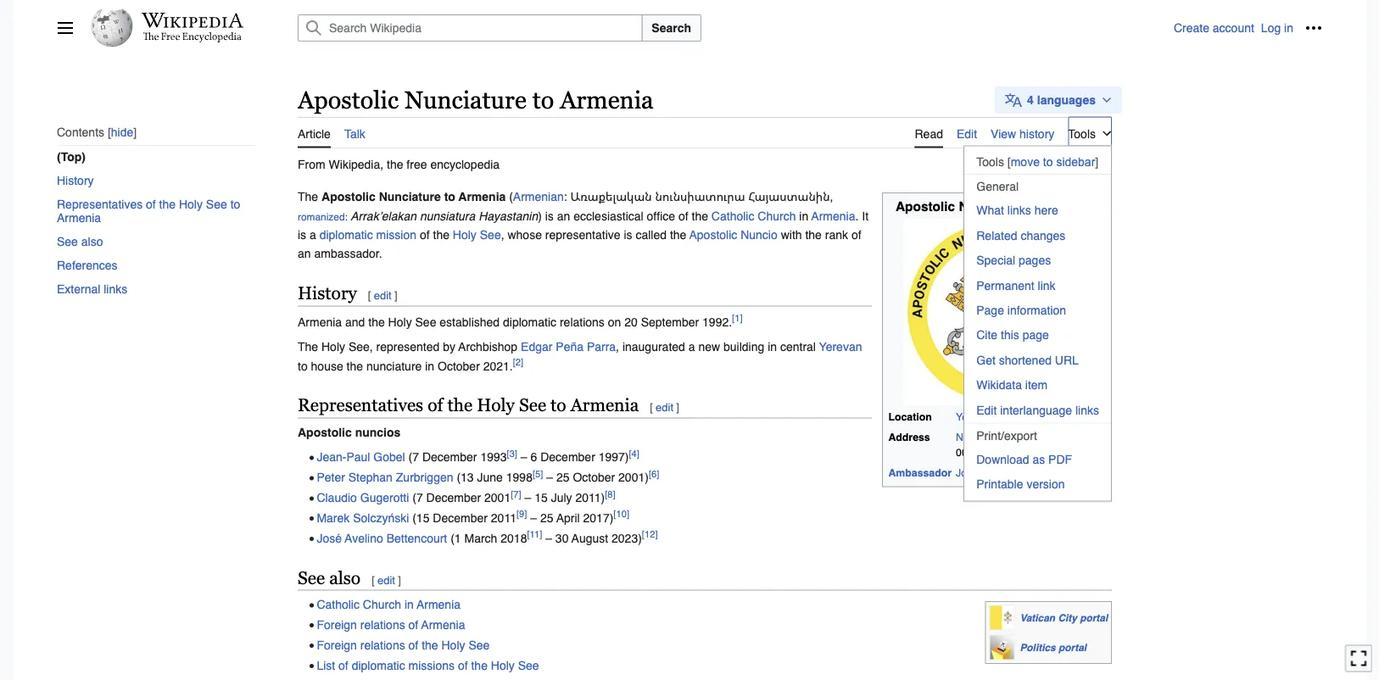 Task type: describe. For each thing, give the bounding box(es) containing it.
[8]
[[605, 489, 616, 500]]

northern avenue link
[[956, 431, 1034, 443]]

permanent
[[977, 279, 1035, 292]]

northern avenue
[[956, 431, 1034, 443]]

portals navigation
[[985, 601, 1112, 664]]

history inside apostolic nunciature to armenia element
[[298, 283, 357, 303]]

peter
[[317, 471, 345, 484]]

ambassador.
[[314, 247, 382, 261]]

[6]
[[649, 469, 659, 480]]

0 horizontal spatial :
[[345, 211, 348, 222]]

1 vertical spatial yerevan link
[[956, 411, 994, 423]]

politics portal
[[1020, 642, 1087, 653]]

0 horizontal spatial see also
[[57, 235, 103, 248]]

rank
[[825, 228, 848, 242]]

whose
[[508, 228, 542, 242]]

a inside . it is a
[[310, 228, 316, 242]]

nunciature
[[366, 359, 422, 373]]

page
[[977, 303, 1004, 317]]

– inside claudio gugerotti (7 december 2001 [7] – 15 july 2011) [8]
[[525, 491, 531, 505]]

2 horizontal spatial links
[[1076, 403, 1099, 417]]

see also link
[[57, 230, 255, 254]]

pdf
[[1048, 453, 1072, 466]]

2 vertical spatial relations
[[360, 638, 405, 652]]

, inside "the holy see, represented by archbishop edgar peña parra , inaugurated a new building in central yerevan to house the nunciature in october 2021. [2]"
[[616, 340, 619, 354]]

is inside . it is a
[[298, 228, 306, 242]]

2001
[[484, 491, 511, 505]]

the inside armenia and the holy see established diplomatic relations on 20 september 1992. [1]
[[368, 315, 385, 329]]

edit interlanguage links link
[[965, 398, 1111, 422]]

diplomatic mission of the holy see , whose representative is called the apostolic nuncio
[[320, 228, 778, 242]]

(top)
[[57, 150, 86, 164]]

– for – 25 october 2001)
[[546, 471, 553, 484]]

1 horizontal spatial yerevan
[[956, 411, 994, 423]]

address
[[888, 431, 930, 443]]

1 horizontal spatial bettencourt
[[1017, 467, 1071, 479]]

[10]
[[614, 509, 629, 520]]

2023)
[[612, 531, 642, 545]]

church inside the apostolic nunciature to armenia ( armenian : առաքելական նունսիատուրա հայաստանին , romanized : arrak'elakan nunsiatura hayastanin ) is an ecclesiastical office of the catholic church in armenia
[[758, 209, 796, 223]]

[6] link
[[649, 469, 659, 480]]

talk link
[[344, 117, 365, 146]]

paul
[[346, 451, 370, 464]]

create
[[1174, 21, 1210, 35]]

language progressive image
[[1005, 91, 1022, 108]]

holy down 2021.
[[477, 395, 515, 415]]

with the rank of an ambassador.
[[298, 228, 861, 261]]

is inside the apostolic nunciature to armenia ( armenian : առաքելական նունսիատուրա հայաստանին , romanized : arrak'elakan nunsiatura hayastanin ) is an ecclesiastical office of the catholic church in armenia
[[545, 209, 554, 223]]

(top) link
[[57, 145, 267, 169]]

4 languages
[[1027, 93, 1096, 107]]

see inside see also link
[[57, 235, 78, 248]]

here
[[1035, 204, 1058, 217]]

edit for edit interlanguage links
[[977, 403, 997, 417]]

hayastanin
[[479, 209, 538, 223]]

holy down 'nunsiatura'
[[453, 228, 477, 242]]

0 vertical spatial diplomatic
[[320, 228, 373, 242]]

in inside "catholic church in armenia foreign relations of armenia foreign relations of the holy see list of diplomatic missions of the holy see"
[[405, 598, 414, 612]]

] for history
[[394, 289, 397, 302]]

what links here
[[977, 204, 1058, 217]]

article link
[[298, 117, 331, 148]]

առաքելական
[[570, 190, 652, 204]]

view history link
[[991, 117, 1055, 146]]

to inside "the holy see, represented by archbishop edgar peña parra , inaugurated a new building in central yerevan to house the nunciature in october 2021. [2]"
[[298, 359, 308, 373]]

, down hayastanin
[[501, 228, 504, 242]]

nunsiatura
[[420, 209, 475, 223]]

suite
[[1063, 431, 1085, 443]]

shortened
[[999, 353, 1052, 367]]

foreign relations of armenia link
[[317, 618, 465, 632]]

25 inside peter stephan zurbriggen (13 june 1998 [5] – 25 october 2001) [6]
[[556, 471, 570, 484]]

also inside apostolic nunciature to armenia element
[[329, 567, 361, 588]]

edit link for history
[[374, 289, 392, 302]]

missions
[[408, 659, 455, 672]]

[4] link
[[629, 449, 640, 459]]

mission
[[376, 228, 417, 242]]

marek
[[317, 511, 350, 525]]

[7]
[[511, 489, 521, 500]]

as
[[1033, 453, 1045, 466]]

gobel
[[373, 451, 405, 464]]

[ for history
[[368, 289, 371, 302]]

special pages
[[977, 254, 1051, 267]]

related
[[977, 229, 1017, 242]]

the left free at the left top of the page
[[387, 157, 403, 171]]

ambassador
[[888, 467, 952, 479]]

(
[[509, 190, 513, 204]]

[9]
[[517, 509, 527, 520]]

october inside "the holy see, represented by archbishop edgar peña parra , inaugurated a new building in central yerevan to house the nunciature in october 2021. [2]"
[[438, 359, 480, 373]]

the for holy
[[298, 340, 318, 354]]

church inside "catholic church in armenia foreign relations of armenia foreign relations of the holy see list of diplomatic missions of the holy see"
[[363, 598, 401, 612]]

an inside "with the rank of an ambassador."
[[298, 247, 311, 261]]

apostolic right it
[[896, 199, 955, 214]]

armenian
[[513, 190, 564, 204]]

1 horizontal spatial avelino
[[981, 467, 1015, 479]]

jean-paul gobel link
[[317, 451, 405, 464]]

jean-
[[317, 451, 346, 464]]

location
[[888, 411, 932, 423]]

log
[[1261, 21, 1281, 35]]

december right 6
[[541, 451, 595, 464]]

edit for edit
[[957, 127, 977, 141]]

catholic church link
[[712, 209, 796, 223]]

peña
[[556, 340, 584, 354]]

representatives of the holy see to armenia inside apostolic nunciature to armenia element
[[298, 395, 639, 415]]

apostolic up talk link
[[298, 86, 399, 114]]

printable version
[[977, 478, 1065, 491]]

an inside the apostolic nunciature to armenia ( armenian : առաքելական նունսիատուրա հայաստանին , romanized : arrak'elakan nunsiatura hayastanin ) is an ecclesiastical office of the catholic church in armenia
[[557, 209, 570, 223]]

0 vertical spatial history
[[57, 174, 94, 187]]

in down represented
[[425, 359, 434, 373]]

] for representatives of the holy see to armenia
[[676, 401, 679, 414]]

changes
[[1021, 229, 1066, 242]]

see also inside apostolic nunciature to armenia element
[[298, 567, 361, 588]]

icon image
[[989, 635, 1015, 660]]

, inside the apostolic nunciature to armenia ( armenian : առաքելական նունսիատուրա հայաստանին , romanized : arrak'elakan nunsiatura hayastanin ) is an ecclesiastical office of the catholic church in armenia
[[830, 190, 833, 204]]

in inside personal tools navigation
[[1284, 21, 1294, 35]]

edit for see also
[[377, 574, 395, 586]]

the for apostolic
[[298, 190, 318, 204]]

hide
[[111, 125, 133, 139]]

related changes
[[977, 229, 1066, 242]]

general
[[977, 180, 1019, 194]]

read
[[915, 127, 943, 141]]

of up foreign relations of the holy see link
[[408, 618, 418, 632]]

4
[[1027, 93, 1034, 107]]

cite this page
[[977, 328, 1049, 342]]

links for external
[[104, 282, 127, 296]]

printable version link
[[965, 473, 1111, 496]]

, up northern avenue
[[994, 411, 997, 423]]

to inside the apostolic nunciature to armenia ( armenian : առաքելական նունսիատուրա հայաստանին , romanized : arrak'elakan nunsiatura hayastanin ) is an ecclesiastical office of the catholic church in armenia
[[444, 190, 455, 204]]

view
[[991, 127, 1016, 141]]

romanized
[[298, 211, 345, 222]]

[3]
[[507, 449, 517, 459]]

the inside "with the rank of an ambassador."
[[805, 228, 822, 242]]

– for – 30 august 2023)
[[546, 531, 552, 545]]

0 horizontal spatial also
[[81, 235, 103, 248]]

special
[[977, 254, 1015, 267]]

ambassador link
[[888, 467, 952, 479]]

edit link for representatives of the holy see to armenia
[[656, 401, 674, 414]]

july
[[551, 491, 572, 505]]

archbishop
[[458, 340, 518, 354]]

log in and more options image
[[1305, 20, 1322, 36]]

the holy see, represented by archbishop edgar peña parra , inaugurated a new building in central yerevan to house the nunciature in october 2021. [2]
[[298, 340, 862, 373]]

holy inside armenia and the holy see established diplomatic relations on 20 september 1992. [1]
[[388, 315, 412, 329]]

page information link
[[965, 298, 1111, 322]]

to inside tools move to sidebar
[[1043, 155, 1053, 168]]

josé inside "josé avelino bettencourt (1 march 2018 [11] – 30 august 2023) [12]"
[[317, 531, 342, 545]]

menu image
[[57, 20, 74, 36]]

6
[[531, 451, 537, 464]]

search button
[[642, 14, 701, 42]]

established
[[440, 315, 500, 329]]

catholic inside "catholic church in armenia foreign relations of armenia foreign relations of the holy see list of diplomatic missions of the holy see"
[[317, 598, 360, 612]]

tools for tools move to sidebar
[[977, 155, 1004, 168]]

1993
[[480, 451, 507, 464]]

bettencourt inside "josé avelino bettencourt (1 march 2018 [11] – 30 august 2023) [12]"
[[386, 531, 447, 545]]

nunciature for from wikipedia, the free encyclopedia
[[405, 86, 527, 114]]

[1] link
[[732, 313, 743, 324]]

the free encyclopedia image
[[143, 32, 242, 43]]

representatives inside representatives of the holy see to armenia link
[[57, 198, 143, 211]]

[ for representatives of the holy see to armenia
[[650, 401, 653, 414]]

ecclesiastical
[[574, 209, 644, 223]]

of up list of diplomatic missions of the holy see link
[[408, 638, 418, 652]]

diplomatic inside armenia and the holy see established diplomatic relations on 20 september 1992. [1]
[[503, 315, 556, 329]]

edgar
[[521, 340, 553, 354]]

wikipedia image
[[142, 13, 243, 28]]

of right missions at bottom left
[[458, 659, 468, 672]]

2 foreign from the top
[[317, 638, 357, 652]]

apostolic inside the apostolic nunciature to armenia ( armenian : առաքելական նունսիատուրա հայաստանին , romanized : arrak'elakan nunsiatura hayastanin ) is an ecclesiastical office of the catholic church in armenia
[[321, 190, 376, 204]]

0 vertical spatial :
[[564, 190, 567, 204]]



Task type: locate. For each thing, give the bounding box(es) containing it.
relations inside armenia and the holy see established diplomatic relations on 20 september 1992. [1]
[[560, 315, 605, 329]]

catholic up apostolic nuncio 'link'
[[712, 209, 754, 223]]

representatives
[[57, 198, 143, 211], [298, 395, 423, 415]]

0 vertical spatial [ edit ]
[[368, 289, 397, 302]]

what
[[977, 204, 1004, 217]]

0 vertical spatial church
[[758, 209, 796, 223]]

stephan
[[348, 471, 393, 484]]

church down հայաստանին
[[758, 209, 796, 223]]

contents hide
[[57, 125, 133, 139]]

new
[[698, 340, 720, 354]]

25
[[556, 471, 570, 484], [540, 511, 553, 525]]

peter stephan zurbriggen (13 june 1998 [5] – 25 october 2001) [6]
[[317, 469, 659, 484]]

0 horizontal spatial representatives of the holy see to armenia
[[57, 198, 240, 225]]

1 horizontal spatial yerevan link
[[956, 411, 994, 423]]

1 vertical spatial portal
[[1059, 642, 1087, 653]]

– right [9]
[[530, 511, 537, 525]]

december inside marek solczyński (15 december 2011 [9] – 25 april 2017) [10]
[[433, 511, 488, 525]]

apostolic nunciature to armenia for from wikipedia, the free encyclopedia
[[298, 86, 654, 114]]

links up related changes at the top
[[1008, 204, 1031, 217]]

holy up house
[[321, 340, 345, 354]]

:
[[564, 190, 567, 204], [345, 211, 348, 222]]

cite this page link
[[965, 323, 1111, 347]]

avelino down download
[[981, 467, 1015, 479]]

external links link
[[57, 277, 255, 301]]

josé avelino bettencourt (1 march 2018 [11] – 30 august 2023) [12]
[[317, 530, 658, 545]]

flag image
[[989, 605, 1015, 631]]

0 vertical spatial october
[[438, 359, 480, 373]]

church up foreign relations of armenia link
[[363, 598, 401, 612]]

20
[[624, 315, 638, 329]]

[ edit ] for history
[[368, 289, 397, 302]]

permanent link
[[977, 279, 1056, 292]]

1 horizontal spatial an
[[557, 209, 570, 223]]

2 vertical spatial edit
[[377, 574, 395, 586]]

nunciature inside the apostolic nunciature to armenia ( armenian : առաքելական նունսիատուրա հայաստանին , romanized : arrak'elakan nunsiatura hayastanin ) is an ecclesiastical office of the catholic church in armenia
[[379, 190, 441, 204]]

1 vertical spatial history
[[298, 283, 357, 303]]

links for what
[[1008, 204, 1031, 217]]

nunciature for history
[[959, 199, 1027, 214]]

history down (top)
[[57, 174, 94, 187]]

armenian link
[[513, 190, 564, 204]]

1 horizontal spatial church
[[758, 209, 796, 223]]

0010
[[956, 447, 979, 459]]

history
[[1020, 127, 1055, 141]]

relations down catholic church in armenia link
[[360, 618, 405, 632]]

1 vertical spatial apostolic nunciature to armenia
[[896, 199, 1098, 214]]

diplomatic up edgar
[[503, 315, 556, 329]]

josé avelino bettencourt link down solczyński
[[317, 531, 447, 545]]

1 horizontal spatial links
[[1008, 204, 1031, 217]]

1998
[[506, 471, 533, 484]]

from
[[298, 157, 325, 171]]

0 vertical spatial josé avelino bettencourt link
[[956, 467, 1071, 479]]

0 horizontal spatial october
[[438, 359, 480, 373]]

0 horizontal spatial yerevan link
[[819, 340, 862, 354]]

25 inside marek solczyński (15 december 2011 [9] – 25 april 2017) [10]
[[540, 511, 553, 525]]

holy
[[179, 198, 203, 211], [453, 228, 477, 242], [388, 315, 412, 329], [321, 340, 345, 354], [477, 395, 515, 415], [441, 638, 465, 652], [491, 659, 515, 672]]

marek solczyński link
[[317, 511, 409, 525]]

edit for representatives of the holy see to armenia
[[656, 401, 674, 414]]

ambassador josé avelino bettencourt
[[888, 467, 1071, 479]]

the down նունսիատուրա
[[692, 209, 708, 223]]

representatives inside apostolic nunciature to armenia element
[[298, 395, 423, 415]]

0 horizontal spatial church
[[363, 598, 401, 612]]

] up catholic church in armenia link
[[398, 574, 401, 586]]

diplomatic up ambassador.
[[320, 228, 373, 242]]

(1
[[451, 531, 461, 545]]

[12] link
[[642, 530, 658, 540]]

talk
[[344, 127, 365, 141]]

0 vertical spatial josé
[[956, 467, 978, 479]]

yerevan link right "central"
[[819, 340, 862, 354]]

0 horizontal spatial avelino
[[345, 531, 383, 545]]

josé down '0010' on the bottom right of page
[[956, 467, 978, 479]]

the inside the apostolic nunciature to armenia ( armenian : առաքելական նունսիատուրա հայաստանին , romanized : arrak'elakan nunsiatura hayastanin ) is an ecclesiastical office of the catholic church in armenia
[[298, 190, 318, 204]]

nuncios
[[355, 426, 401, 439]]

– for – 6 december 1997)
[[521, 451, 527, 464]]

0 vertical spatial avelino
[[981, 467, 1015, 479]]

1 vertical spatial josé
[[317, 531, 342, 545]]

in up foreign relations of armenia link
[[405, 598, 414, 612]]

1 vertical spatial links
[[104, 282, 127, 296]]

tools for tools
[[1068, 127, 1096, 141]]

page information
[[977, 303, 1066, 317]]

1 horizontal spatial a
[[689, 340, 695, 354]]

see also up references
[[57, 235, 103, 248]]

special pages link
[[965, 248, 1111, 272]]

of inside the apostolic nunciature to armenia ( armenian : առաքելական նունսիատուրա հայաստանին , romanized : arrak'elakan nunsiatura hayastanin ) is an ecclesiastical office of the catholic church in armenia
[[679, 209, 688, 223]]

(7 up "zurbriggen"
[[408, 451, 419, 464]]

edit up catholic church in armenia link
[[377, 574, 395, 586]]

– right [5] link in the left of the page
[[546, 471, 553, 484]]

is
[[545, 209, 554, 223], [298, 228, 306, 242], [624, 228, 632, 242]]

25 up [11]
[[540, 511, 553, 525]]

catholic inside the apostolic nunciature to armenia ( armenian : առաքելական նունսիատուրա հայաստանին , romanized : arrak'elakan nunsiatura hayastanin ) is an ecclesiastical office of the catholic church in armenia
[[712, 209, 754, 223]]

1 horizontal spatial :
[[564, 190, 567, 204]]

1 horizontal spatial history
[[298, 283, 357, 303]]

1 vertical spatial representatives
[[298, 395, 423, 415]]

edit down ambassador.
[[374, 289, 392, 302]]

see also down the marek
[[298, 567, 361, 588]]

30
[[555, 531, 569, 545]]

0 vertical spatial links
[[1008, 204, 1031, 217]]

1 horizontal spatial representatives of the holy see to armenia
[[298, 395, 639, 415]]

0 vertical spatial an
[[557, 209, 570, 223]]

– left 6
[[521, 451, 527, 464]]

0 vertical spatial portal
[[1080, 613, 1108, 624]]

the up house
[[298, 340, 318, 354]]

relations down foreign relations of armenia link
[[360, 638, 405, 652]]

is right )
[[545, 209, 554, 223]]

[ edit ] up catholic church in armenia link
[[372, 574, 401, 586]]

of down .
[[852, 228, 861, 242]]

diplomatic mission link
[[320, 228, 417, 242]]

wikidata
[[977, 378, 1022, 392]]

apostolic
[[298, 86, 399, 114], [321, 190, 376, 204], [896, 199, 955, 214], [689, 228, 737, 242], [298, 426, 352, 439]]

december
[[422, 451, 477, 464], [541, 451, 595, 464], [426, 491, 481, 505], [433, 511, 488, 525]]

[ edit ] for see also
[[372, 574, 401, 586]]

[11] link
[[527, 530, 542, 540]]

0 vertical spatial representatives of the holy see to armenia
[[57, 198, 240, 225]]

representatives down (top)
[[57, 198, 143, 211]]

0 vertical spatial apostolic nunciature to armenia
[[298, 86, 654, 114]]

december down (13
[[426, 491, 481, 505]]

0 horizontal spatial history
[[57, 174, 94, 187]]

0 horizontal spatial yerevan
[[819, 340, 862, 354]]

1 vertical spatial :
[[345, 211, 348, 222]]

claudio gugerotti (7 december 2001 [7] – 15 july 2011) [8]
[[317, 489, 616, 505]]

0 vertical spatial catholic
[[712, 209, 754, 223]]

the inside "the holy see, represented by archbishop edgar peña parra , inaugurated a new building in central yerevan to house the nunciature in october 2021. [2]"
[[298, 340, 318, 354]]

] for see also
[[398, 574, 401, 586]]

0 vertical spatial yerevan
[[819, 340, 862, 354]]

2 vertical spatial diplomatic
[[352, 659, 405, 672]]

(7 inside claudio gugerotti (7 december 2001 [7] – 15 july 2011) [8]
[[412, 491, 423, 505]]

also
[[81, 235, 103, 248], [329, 567, 361, 588]]

0 horizontal spatial josé avelino bettencourt link
[[317, 531, 447, 545]]

] up represented
[[394, 289, 397, 302]]

1 vertical spatial [
[[650, 401, 653, 414]]

1 horizontal spatial is
[[545, 209, 554, 223]]

1 vertical spatial also
[[329, 567, 361, 588]]

)
[[538, 209, 542, 223]]

download as pdf
[[977, 453, 1072, 466]]

0 horizontal spatial 25
[[540, 511, 553, 525]]

claudio
[[317, 491, 357, 505]]

in up with on the top of page
[[799, 209, 809, 223]]

to inside representatives of the holy see to armenia
[[230, 198, 240, 211]]

diplomatic down foreign relations of the holy see link
[[352, 659, 405, 672]]

the inside "the holy see, represented by archbishop edgar peña parra , inaugurated a new building in central yerevan to house the nunciature in october 2021. [2]"
[[347, 359, 363, 373]]

the right and
[[368, 315, 385, 329]]

representatives of the holy see to armenia down 2021.
[[298, 395, 639, 415]]

edit for history
[[374, 289, 392, 302]]

avelino
[[981, 467, 1015, 479], [345, 531, 383, 545]]

fullscreen image
[[1350, 650, 1367, 667]]

] down inaugurated
[[676, 401, 679, 414]]

[ down ambassador.
[[368, 289, 371, 302]]

history link
[[57, 169, 255, 192]]

[ up catholic church in armenia link
[[372, 574, 375, 586]]

1 vertical spatial tools
[[977, 155, 1004, 168]]

holy inside "the holy see, represented by archbishop edgar peña parra , inaugurated a new building in central yerevan to house the nunciature in october 2021. [2]"
[[321, 340, 345, 354]]

10/1,
[[1037, 431, 1060, 443]]

2 horizontal spatial ]
[[676, 401, 679, 414]]

edit interlanguage links
[[977, 403, 1099, 417]]

0 horizontal spatial is
[[298, 228, 306, 242]]

portal right city
[[1080, 613, 1108, 624]]

nunciature up arrak'elakan on the top left of the page
[[379, 190, 441, 204]]

history
[[57, 174, 94, 187], [298, 283, 357, 303]]

apostolic nunciature to armenia element
[[298, 148, 1112, 680]]

[ edit ] for representatives of the holy see to armenia
[[650, 401, 679, 414]]

1 vertical spatial bettencourt
[[386, 531, 447, 545]]

nunciature down general
[[959, 199, 1027, 214]]

1 vertical spatial (7
[[412, 491, 423, 505]]

what links here link
[[965, 199, 1111, 222]]

0 vertical spatial the
[[298, 190, 318, 204]]

a inside "the holy see, represented by archbishop edgar peña parra , inaugurated a new building in central yerevan to house the nunciature in october 2021. [2]"
[[689, 340, 695, 354]]

printable
[[977, 478, 1023, 491]]

links up the 17,
[[1076, 403, 1099, 417]]

bettencourt down as
[[1017, 467, 1071, 479]]

edit down inaugurated
[[656, 401, 674, 414]]

2 the from the top
[[298, 340, 318, 354]]

apostolic down նունսիատուրա
[[689, 228, 737, 242]]

catholic church in armenia foreign relations of armenia foreign relations of the holy see list of diplomatic missions of the holy see
[[317, 598, 539, 672]]

[ for see also
[[372, 574, 375, 586]]

armenia inside armenia and the holy see established diplomatic relations on 20 september 1992. [1]
[[298, 315, 342, 329]]

of down by
[[428, 395, 443, 415]]

1 vertical spatial edit
[[977, 403, 997, 417]]

1 horizontal spatial 25
[[556, 471, 570, 484]]

portal down city
[[1059, 642, 1087, 653]]

0 vertical spatial edit
[[374, 289, 392, 302]]

of inside "with the rank of an ambassador."
[[852, 228, 861, 242]]

0 vertical spatial edit link
[[374, 289, 392, 302]]

in inside the apostolic nunciature to armenia ( armenian : առաքելական նունսիատուրա հայաստանին , romanized : arrak'elakan nunsiatura hayastanin ) is an ecclesiastical office of the catholic church in armenia
[[799, 209, 809, 223]]

1 vertical spatial october
[[573, 471, 615, 484]]

1 vertical spatial yerevan
[[956, 411, 994, 423]]

[5] link
[[533, 469, 543, 480]]

0 horizontal spatial tools
[[977, 155, 1004, 168]]

2 horizontal spatial is
[[624, 228, 632, 242]]

[ down inaugurated
[[650, 401, 653, 414]]

of down history link
[[146, 198, 156, 211]]

1 horizontal spatial josé avelino bettencourt link
[[956, 467, 1071, 479]]

1 vertical spatial 25
[[540, 511, 553, 525]]

the inside the apostolic nunciature to armenia ( armenian : առաքելական նունսիատուրա հայաստանին , romanized : arrak'elakan nunsiatura hayastanin ) is an ecclesiastical office of the catholic church in armenia
[[692, 209, 708, 223]]

relations up peña
[[560, 315, 605, 329]]

1 vertical spatial edit
[[656, 401, 674, 414]]

the up jean-paul gobel (7 december 1993 [3] – 6 december 1997) [4]
[[447, 395, 473, 415]]

1 vertical spatial see also
[[298, 567, 361, 588]]

[8] link
[[605, 489, 616, 500]]

yerevan right "central"
[[819, 340, 862, 354]]

edit link for see also
[[377, 574, 395, 586]]

also up catholic church in armenia link
[[329, 567, 361, 588]]

pages
[[1019, 254, 1051, 267]]

the inside representatives of the holy see to armenia link
[[159, 198, 176, 211]]

see inside armenia and the holy see established diplomatic relations on 20 september 1992. [1]
[[415, 315, 436, 329]]

[2] link
[[513, 357, 524, 368]]

1 vertical spatial ]
[[676, 401, 679, 414]]

0 vertical spatial relations
[[560, 315, 605, 329]]

2021.
[[483, 359, 513, 373]]

Search Wikipedia search field
[[298, 14, 642, 42]]

holy right missions at bottom left
[[491, 659, 515, 672]]

1 vertical spatial relations
[[360, 618, 405, 632]]

december up (13
[[422, 451, 477, 464]]

1 vertical spatial a
[[689, 340, 695, 354]]

– inside "josé avelino bettencourt (1 march 2018 [11] – 30 august 2023) [12]"
[[546, 531, 552, 545]]

1 vertical spatial an
[[298, 247, 311, 261]]

[ edit ] down ambassador.
[[368, 289, 397, 302]]

links
[[1008, 204, 1031, 217], [104, 282, 127, 296], [1076, 403, 1099, 417]]

in left "central"
[[768, 340, 777, 354]]

0 vertical spatial (7
[[408, 451, 419, 464]]

0 vertical spatial [
[[368, 289, 371, 302]]

list
[[317, 659, 335, 672]]

1 foreign from the top
[[317, 618, 357, 632]]

1 horizontal spatial see also
[[298, 567, 361, 588]]

by
[[443, 340, 455, 354]]

the right missions at bottom left
[[471, 659, 488, 672]]

0 vertical spatial see also
[[57, 235, 103, 248]]

also up references
[[81, 235, 103, 248]]

account
[[1213, 21, 1254, 35]]

0 horizontal spatial links
[[104, 282, 127, 296]]

0 vertical spatial bettencourt
[[1017, 467, 1071, 479]]

edgar peña parra link
[[521, 340, 616, 354]]

: up diplomatic mission 'link'
[[345, 211, 348, 222]]

the down office
[[670, 228, 687, 242]]

0 horizontal spatial bettencourt
[[386, 531, 447, 545]]

0 horizontal spatial ]
[[394, 289, 397, 302]]

marek solczyński (15 december 2011 [9] – 25 april 2017) [10]
[[317, 509, 629, 525]]

0 horizontal spatial [
[[368, 289, 371, 302]]

sidebar
[[1056, 155, 1095, 168]]

the down see, at the left of page
[[347, 359, 363, 373]]

representative
[[545, 228, 621, 242]]

0 horizontal spatial a
[[310, 228, 316, 242]]

wikipedia,
[[329, 157, 384, 171]]

, up armenia link
[[830, 190, 833, 204]]

– inside marek solczyński (15 december 2011 [9] – 25 april 2017) [10]
[[530, 511, 537, 525]]

claudio gugerotti link
[[317, 491, 409, 505]]

– right [7] link
[[525, 491, 531, 505]]

0 vertical spatial ]
[[394, 289, 397, 302]]

apostolic nuncio link
[[689, 228, 778, 242]]

bettencourt
[[1017, 467, 1071, 479], [386, 531, 447, 545]]

peter stephan zurbriggen link
[[317, 471, 453, 484]]

foreign
[[317, 618, 357, 632], [317, 638, 357, 652]]

(7 up (15
[[412, 491, 423, 505]]

1 horizontal spatial tools
[[1068, 127, 1096, 141]]

this
[[1001, 328, 1019, 342]]

hide button
[[108, 125, 137, 139]]

0 vertical spatial edit
[[957, 127, 977, 141]]

september
[[641, 315, 699, 329]]

1 vertical spatial representatives of the holy see to armenia
[[298, 395, 639, 415]]

catholic up foreign relations of armenia link
[[317, 598, 360, 612]]

page
[[1023, 328, 1049, 342]]

the up missions at bottom left
[[422, 638, 438, 652]]

holy down history link
[[179, 198, 203, 211]]

edit link down inaugurated
[[656, 401, 674, 414]]

personal tools navigation
[[1174, 14, 1327, 42]]

see inside representatives of the holy see to armenia link
[[206, 198, 227, 211]]

is left called
[[624, 228, 632, 242]]

foreign relations of the holy see link
[[317, 638, 490, 652]]

1 horizontal spatial representatives
[[298, 395, 423, 415]]

avelino inside "josé avelino bettencourt (1 march 2018 [11] – 30 august 2023) [12]"
[[345, 531, 383, 545]]

apostolic nuncios
[[298, 426, 401, 439]]

apostolic nunciature to armenia for history
[[896, 199, 1098, 214]]

1 vertical spatial diplomatic
[[503, 315, 556, 329]]

holy up missions at bottom left
[[441, 638, 465, 652]]

1 vertical spatial church
[[363, 598, 401, 612]]

office
[[647, 209, 675, 223]]

history up and
[[298, 283, 357, 303]]

central
[[780, 340, 816, 354]]

(7 inside jean-paul gobel (7 december 1993 [3] – 6 december 1997) [4]
[[408, 451, 419, 464]]

free
[[407, 157, 427, 171]]

– inside jean-paul gobel (7 december 1993 [3] – 6 december 1997) [4]
[[521, 451, 527, 464]]

2018
[[501, 531, 527, 545]]

the down 'nunsiatura'
[[433, 228, 450, 242]]

in right log
[[1284, 21, 1294, 35]]

0 vertical spatial yerevan link
[[819, 340, 862, 354]]

yerevan link up northern
[[956, 411, 994, 423]]

[12]
[[642, 530, 658, 540]]

city
[[1058, 613, 1077, 624]]

2 vertical spatial links
[[1076, 403, 1099, 417]]

representatives up apostolic nuncios
[[298, 395, 423, 415]]

0 horizontal spatial apostolic nunciature to armenia
[[298, 86, 654, 114]]

of right mission
[[420, 228, 430, 242]]

[ edit ] down inaugurated
[[650, 401, 679, 414]]

: up . it is a
[[564, 190, 567, 204]]

. it is a
[[298, 209, 869, 242]]

, down on
[[616, 340, 619, 354]]

1 horizontal spatial josé
[[956, 467, 978, 479]]

october inside peter stephan zurbriggen (13 june 1998 [5] – 25 october 2001) [6]
[[573, 471, 615, 484]]

edit down wikidata
[[977, 403, 997, 417]]

[
[[368, 289, 371, 302], [650, 401, 653, 414], [372, 574, 375, 586]]

yerevan inside "the holy see, represented by archbishop edgar peña parra , inaugurated a new building in central yerevan to house the nunciature in october 2021. [2]"
[[819, 340, 862, 354]]

december up (1
[[433, 511, 488, 525]]

references link
[[57, 254, 255, 277]]

diplomatic inside "catholic church in armenia foreign relations of armenia foreign relations of the holy see list of diplomatic missions of the holy see"
[[352, 659, 405, 672]]

the right with on the top of page
[[805, 228, 822, 242]]

a down romanized
[[310, 228, 316, 242]]

december inside claudio gugerotti (7 december 2001 [7] – 15 july 2011) [8]
[[426, 491, 481, 505]]

august
[[572, 531, 608, 545]]

0 vertical spatial representatives
[[57, 198, 143, 211]]

of right list
[[339, 659, 348, 672]]

1 vertical spatial josé avelino bettencourt link
[[317, 531, 447, 545]]

apostolic up jean-
[[298, 426, 352, 439]]

representatives of the holy see to armenia down history link
[[57, 198, 240, 225]]

edit link down ambassador.
[[374, 289, 392, 302]]

apostolic nunciature to armenia main content
[[291, 76, 1322, 680]]

1 vertical spatial [ edit ]
[[650, 401, 679, 414]]

apostolic nunciature to armenia down general
[[896, 199, 1098, 214]]

2 vertical spatial [
[[372, 574, 375, 586]]

– inside peter stephan zurbriggen (13 june 1998 [5] – 25 october 2001) [6]
[[546, 471, 553, 484]]

1 the from the top
[[298, 190, 318, 204]]

1 horizontal spatial ]
[[398, 574, 401, 586]]

0 horizontal spatial representatives
[[57, 198, 143, 211]]

2 horizontal spatial [
[[650, 401, 653, 414]]

Search search field
[[277, 14, 1174, 42]]

links right external
[[104, 282, 127, 296]]



Task type: vqa. For each thing, say whether or not it's contained in the screenshot.


